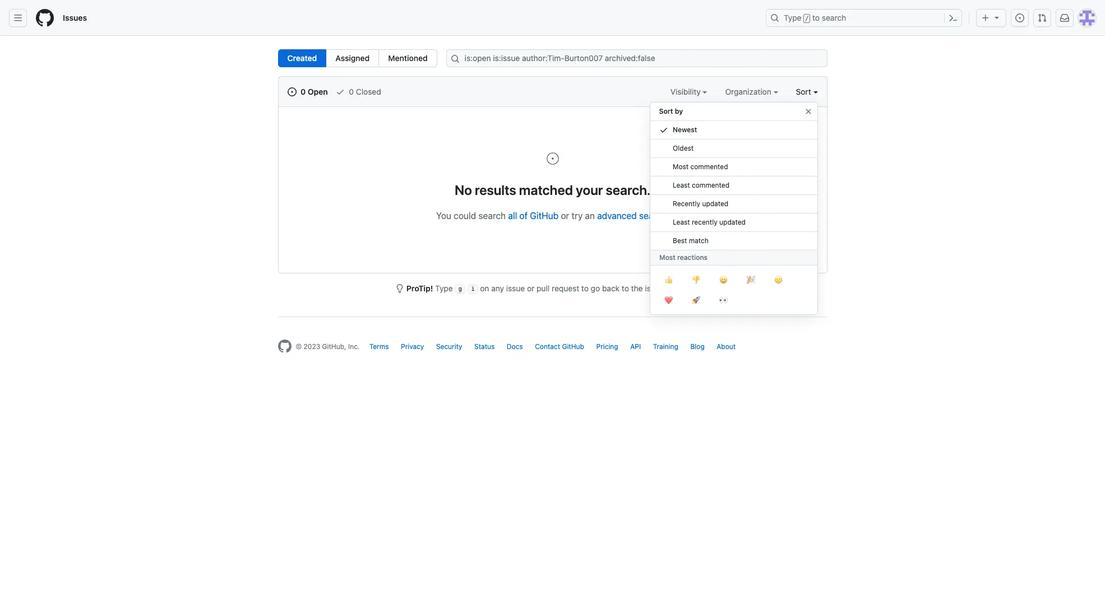 Task type: locate. For each thing, give the bounding box(es) containing it.
docs
[[507, 343, 523, 351]]

newest
[[673, 126, 697, 134]]

least right . at the right
[[673, 218, 690, 227]]

most
[[673, 163, 688, 171], [659, 253, 675, 262]]

1 vertical spatial issue opened image
[[287, 87, 296, 96]]

most for most commented
[[673, 163, 688, 171]]

github right of
[[530, 211, 558, 221]]

0 vertical spatial least
[[673, 181, 690, 190]]

Search all issues text field
[[446, 49, 827, 67]]

g
[[458, 286, 462, 293]]

blog link
[[690, 343, 705, 351]]

most commented link
[[650, 158, 817, 177]]

0 horizontal spatial github
[[530, 211, 558, 221]]

1 horizontal spatial or
[[561, 211, 569, 221]]

plus image
[[981, 13, 990, 22]]

2 0 from the left
[[349, 87, 354, 96]]

search down search. at the right top
[[639, 211, 666, 221]]

to
[[812, 13, 820, 22], [581, 284, 589, 293], [622, 284, 629, 293]]

0 horizontal spatial type
[[435, 284, 453, 293]]

1 least from the top
[[673, 181, 690, 190]]

0 vertical spatial issue opened image
[[1015, 13, 1024, 22]]

❤️ link
[[655, 290, 682, 311]]

least up 'recently'
[[673, 181, 690, 190]]

type left "g"
[[435, 284, 453, 293]]

homepage image left issues
[[36, 9, 54, 27]]

1 vertical spatial github
[[562, 343, 584, 351]]

😄
[[719, 274, 727, 285]]

search right /
[[822, 13, 846, 22]]

sort inside sort popup button
[[796, 87, 811, 96]]

terms link
[[369, 343, 389, 351]]

1 vertical spatial sort
[[659, 107, 673, 115]]

most down oldest
[[673, 163, 688, 171]]

privacy link
[[401, 343, 424, 351]]

least for least commented
[[673, 181, 690, 190]]

commented
[[690, 163, 728, 171], [692, 181, 729, 190]]

notifications image
[[1060, 13, 1069, 22]]

sort for sort
[[796, 87, 811, 96]]

commented up the recently updated
[[692, 181, 729, 190]]

homepage image left '©'
[[278, 340, 291, 353]]

to left the
[[622, 284, 629, 293]]

close menu image
[[804, 107, 813, 116]]

commented inside least commented link
[[692, 181, 729, 190]]

issues
[[63, 13, 87, 22]]

no
[[455, 182, 472, 198]]

type
[[784, 13, 801, 22], [435, 284, 453, 293]]

1 vertical spatial updated
[[719, 218, 745, 227]]

0 vertical spatial commented
[[690, 163, 728, 171]]

0 vertical spatial sort
[[796, 87, 811, 96]]

0
[[301, 87, 306, 96], [349, 87, 354, 96]]

1 horizontal spatial issue opened image
[[1015, 13, 1024, 22]]

0 horizontal spatial homepage image
[[36, 9, 54, 27]]

issue opened image
[[1015, 13, 1024, 22], [287, 87, 296, 96]]

1 horizontal spatial github
[[562, 343, 584, 351]]

blog
[[690, 343, 705, 351]]

pull
[[537, 284, 550, 293]]

commented up least commented
[[690, 163, 728, 171]]

closed
[[356, 87, 381, 96]]

footer
[[269, 317, 836, 381]]

0 right check icon
[[349, 87, 354, 96]]

0 vertical spatial most
[[673, 163, 688, 171]]

back
[[602, 284, 620, 293]]

0 horizontal spatial sort
[[659, 107, 673, 115]]

0 horizontal spatial issue
[[506, 284, 525, 293]]

privacy
[[401, 343, 424, 351]]

🎉
[[747, 274, 755, 285]]

©
[[296, 343, 302, 351]]

0 vertical spatial type
[[784, 13, 801, 22]]

least inside least commented link
[[673, 181, 690, 190]]

sort button
[[796, 86, 818, 98]]

sort up close menu icon
[[796, 87, 811, 96]]

sort for sort by
[[659, 107, 673, 115]]

any
[[491, 284, 504, 293]]

👍
[[664, 274, 673, 285]]

visibility button
[[670, 86, 707, 98]]

1 0 from the left
[[301, 87, 306, 96]]

most down best
[[659, 253, 675, 262]]

type left /
[[784, 13, 801, 22]]

updated down recently updated link
[[719, 218, 745, 227]]

commented inside most commented link
[[690, 163, 728, 171]]

👎 link
[[682, 270, 710, 290]]

to right /
[[812, 13, 820, 22]]

oldest link
[[650, 140, 817, 158]]

sort inside sort by menu
[[659, 107, 673, 115]]

protip!
[[406, 284, 433, 293]]

0 horizontal spatial 0
[[301, 87, 306, 96]]

check image
[[659, 126, 668, 135]]

1 horizontal spatial search
[[639, 211, 666, 221]]

the
[[631, 284, 643, 293]]

2 least from the top
[[673, 218, 690, 227]]

github,
[[322, 343, 346, 351]]

or left try
[[561, 211, 569, 221]]

about
[[717, 343, 736, 351]]

search
[[822, 13, 846, 22], [478, 211, 506, 221], [639, 211, 666, 221]]

no results matched your search.
[[455, 182, 650, 198]]

training
[[653, 343, 678, 351]]

assigned
[[335, 53, 370, 63]]

github
[[530, 211, 558, 221], [562, 343, 584, 351]]

i
[[471, 286, 475, 293]]

check image
[[336, 87, 345, 96]]

api
[[630, 343, 641, 351]]

1 horizontal spatial 0
[[349, 87, 354, 96]]

git pull request image
[[1038, 13, 1047, 22]]

advanced
[[597, 211, 637, 221]]

least inside least recently updated link
[[673, 218, 690, 227]]

1 horizontal spatial sort
[[796, 87, 811, 96]]

most reactions
[[659, 253, 707, 262]]

commented for least commented
[[692, 181, 729, 190]]

or left pull
[[527, 284, 534, 293]]

issue opened image left 'git pull request' "image"
[[1015, 13, 1024, 22]]

homepage image
[[36, 9, 54, 27], [278, 340, 291, 353]]

1 horizontal spatial homepage image
[[278, 340, 291, 353]]

to left go
[[581, 284, 589, 293]]

updated up least recently updated
[[702, 200, 728, 208]]

1 vertical spatial homepage image
[[278, 340, 291, 353]]

0 open
[[299, 87, 328, 96]]

1 horizontal spatial issue
[[645, 284, 664, 293]]

command palette image
[[949, 13, 958, 22]]

issue
[[506, 284, 525, 293], [645, 284, 664, 293]]

0 horizontal spatial or
[[527, 284, 534, 293]]

0 closed link
[[336, 86, 381, 98]]

issue opened image left 0 open
[[287, 87, 296, 96]]

❤️
[[664, 294, 673, 306]]

0 horizontal spatial issue opened image
[[287, 87, 296, 96]]

.
[[666, 211, 669, 221]]

training link
[[653, 343, 678, 351]]

best match link
[[650, 232, 817, 251]]

triangle down image
[[992, 13, 1001, 22]]

least commented
[[673, 181, 729, 190]]

issue right any
[[506, 284, 525, 293]]

0 left open
[[301, 87, 306, 96]]

footer containing © 2023 github, inc.
[[269, 317, 836, 381]]

sort left by
[[659, 107, 673, 115]]

github right contact
[[562, 343, 584, 351]]

issue left 👍
[[645, 284, 664, 293]]

security
[[436, 343, 462, 351]]

1 vertical spatial most
[[659, 253, 675, 262]]

organization
[[725, 87, 773, 96]]

sort by menu
[[650, 98, 818, 324]]

sort by
[[659, 107, 683, 115]]

search left all
[[478, 211, 506, 221]]

1 vertical spatial least
[[673, 218, 690, 227]]

1 vertical spatial commented
[[692, 181, 729, 190]]



Task type: vqa. For each thing, say whether or not it's contained in the screenshot.
Sort to the left
yes



Task type: describe. For each thing, give the bounding box(es) containing it.
go
[[591, 284, 600, 293]]

search image
[[451, 54, 460, 63]]

organization button
[[725, 86, 778, 98]]

an
[[585, 211, 595, 221]]

advanced search link
[[597, 211, 666, 221]]

most commented
[[673, 163, 728, 171]]

2 issue from the left
[[645, 284, 664, 293]]

light bulb image
[[395, 284, 404, 293]]

api link
[[630, 343, 641, 351]]

mentioned
[[388, 53, 428, 63]]

least commented link
[[650, 177, 817, 195]]

0 horizontal spatial search
[[478, 211, 506, 221]]

😕
[[774, 274, 782, 285]]

commented for most commented
[[690, 163, 728, 171]]

1 horizontal spatial type
[[784, 13, 801, 22]]

security link
[[436, 343, 462, 351]]

contact
[[535, 343, 560, 351]]

all of github link
[[508, 211, 558, 221]]

0 closed
[[347, 87, 381, 96]]

0 vertical spatial github
[[530, 211, 558, 221]]

about link
[[717, 343, 736, 351]]

😄 link
[[710, 270, 737, 290]]

best
[[673, 237, 687, 245]]

2 horizontal spatial to
[[812, 13, 820, 22]]

try
[[572, 211, 583, 221]]

reactions
[[677, 253, 707, 262]]

👎
[[692, 274, 700, 285]]

0 for closed
[[349, 87, 354, 96]]

best match
[[673, 237, 708, 245]]

results
[[475, 182, 516, 198]]

docs link
[[507, 343, 523, 351]]

0 vertical spatial or
[[561, 211, 569, 221]]

😕 link
[[764, 270, 792, 290]]

assigned link
[[326, 49, 379, 67]]

0 for open
[[301, 87, 306, 96]]

github inside footer
[[562, 343, 584, 351]]

👀
[[719, 294, 727, 306]]

all
[[508, 211, 517, 221]]

pricing link
[[596, 343, 618, 351]]

🎉 link
[[737, 270, 764, 290]]

0 vertical spatial homepage image
[[36, 9, 54, 27]]

least for least recently updated
[[673, 218, 690, 227]]

match
[[689, 237, 708, 245]]

of
[[519, 211, 528, 221]]

© 2023 github, inc.
[[296, 343, 360, 351]]

request
[[552, 284, 579, 293]]

Issues search field
[[446, 49, 827, 67]]

mentioned link
[[379, 49, 437, 67]]

newest link
[[650, 121, 817, 140]]

1 issue from the left
[[506, 284, 525, 293]]

matched
[[519, 182, 573, 198]]

issue opened image inside 0 open link
[[287, 87, 296, 96]]

on
[[480, 284, 489, 293]]

1 vertical spatial type
[[435, 284, 453, 293]]

issue opened image
[[546, 152, 559, 165]]

least recently updated link
[[650, 214, 817, 232]]

recently updated
[[673, 200, 728, 208]]

0 horizontal spatial to
[[581, 284, 589, 293]]

recently
[[692, 218, 717, 227]]

0 open link
[[287, 86, 328, 98]]

page.
[[689, 284, 710, 293]]

you
[[436, 211, 451, 221]]

type / to search
[[784, 13, 846, 22]]

pricing
[[596, 343, 618, 351]]

least recently updated
[[673, 218, 745, 227]]

contact github link
[[535, 343, 584, 351]]

open
[[308, 87, 328, 96]]

🚀
[[692, 294, 700, 306]]

status link
[[474, 343, 495, 351]]

1 horizontal spatial to
[[622, 284, 629, 293]]

listing
[[666, 284, 687, 293]]

/
[[805, 15, 809, 22]]

2023
[[304, 343, 320, 351]]

recently updated link
[[650, 195, 817, 214]]

most for most reactions
[[659, 253, 675, 262]]

recently
[[673, 200, 700, 208]]

contact github
[[535, 343, 584, 351]]

terms
[[369, 343, 389, 351]]

2 horizontal spatial search
[[822, 13, 846, 22]]

visibility
[[670, 87, 703, 96]]

oldest
[[673, 144, 693, 152]]

by
[[675, 107, 683, 115]]

0 vertical spatial updated
[[702, 200, 728, 208]]

1 vertical spatial or
[[527, 284, 534, 293]]

👍 link
[[655, 270, 682, 290]]

🚀 link
[[682, 290, 710, 311]]

search.
[[606, 182, 650, 198]]

protip! type g
[[406, 284, 462, 293]]

you could search all of github or try an advanced search .
[[436, 211, 669, 221]]

could
[[454, 211, 476, 221]]

homepage image inside footer
[[278, 340, 291, 353]]

status
[[474, 343, 495, 351]]

issues element
[[278, 49, 437, 67]]

i on any issue or pull request to go back to the issue listing page.
[[471, 284, 710, 293]]

👀 link
[[710, 290, 737, 311]]



